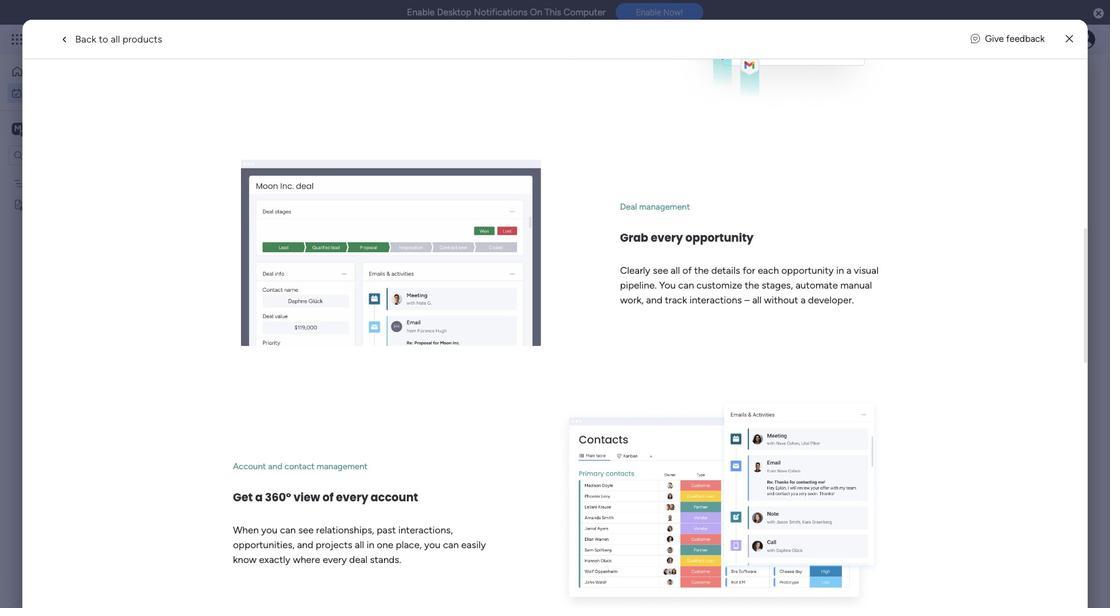 Task type: vqa. For each thing, say whether or not it's contained in the screenshot.
'your'
no



Task type: describe. For each thing, give the bounding box(es) containing it.
past
[[377, 524, 396, 535]]

interactions
[[690, 294, 742, 306]]

stages,
[[762, 279, 793, 291]]

0 horizontal spatial of
[[322, 489, 334, 504]]

1 horizontal spatial management
[[317, 461, 368, 471]]

see inside clearly see all of the details for each opportunity in a visual pipeline. you can customize the stages, automate manual work, and track interactions – all without a developer.
[[653, 264, 668, 276]]

give
[[986, 33, 1005, 45]]

all inside when you can see relationships, past interactions, opportunities, and projects all in one place, you can easily know exactly where every deal stands.
[[355, 538, 364, 550]]

lottie animation image
[[0, 484, 157, 608]]

work for my
[[41, 87, 60, 98]]

0 vertical spatial every
[[651, 230, 683, 245]]

0 horizontal spatial management
[[124, 32, 192, 46]]

dapulse close image
[[1094, 7, 1105, 20]]

m
[[14, 123, 22, 134]]

1 vertical spatial management
[[639, 201, 690, 212]]

desktop
[[437, 7, 472, 18]]

this
[[545, 7, 562, 18]]

customize
[[697, 279, 743, 291]]

pipeline.
[[620, 279, 657, 291]]

exactly
[[259, 553, 290, 565]]

0 horizontal spatial can
[[280, 524, 296, 535]]

back to all products
[[75, 33, 162, 45]]

place,
[[396, 538, 422, 550]]

marketing
[[29, 178, 68, 188]]

monday
[[55, 32, 97, 46]]

interactions,
[[398, 524, 453, 535]]

0 vertical spatial the
[[694, 264, 709, 276]]

get
[[233, 489, 253, 504]]

workspace
[[52, 122, 101, 134]]

list box containing marketing plan
[[0, 170, 157, 381]]

apps image
[[976, 33, 988, 46]]

to
[[99, 33, 108, 45]]

in inside clearly see all of the details for each opportunity in a visual pipeline. you can customize the stages, automate manual work, and track interactions – all without a developer.
[[837, 264, 844, 276]]

see inside when you can see relationships, past interactions, opportunities, and projects all in one place, you can easily know exactly where every deal stands.
[[298, 524, 314, 535]]

grab every opportunity
[[620, 230, 754, 245]]

2 vertical spatial a
[[255, 489, 263, 504]]

relationships,
[[316, 524, 374, 535]]

now!
[[664, 8, 683, 17]]

contact
[[284, 461, 315, 471]]

home
[[28, 66, 52, 76]]

and inside when you can see relationships, past interactions, opportunities, and projects all in one place, you can easily know exactly where every deal stands.
[[297, 538, 313, 550]]

each
[[758, 264, 779, 276]]

when
[[233, 524, 259, 535]]

main
[[28, 122, 50, 134]]

enable now!
[[636, 8, 683, 17]]

enable for enable desktop notifications on this computer
[[407, 7, 435, 18]]

work,
[[620, 294, 644, 306]]

developer.
[[808, 294, 854, 306]]

private board image
[[13, 198, 25, 210]]

lottie animation element
[[0, 484, 157, 608]]

v2 user feedback image
[[972, 32, 981, 46]]

of inside clearly see all of the details for each opportunity in a visual pipeline. you can customize the stages, automate manual work, and track interactions – all without a developer.
[[683, 264, 692, 276]]

work for monday
[[100, 32, 122, 46]]

projects
[[316, 538, 352, 550]]

deal management
[[620, 201, 690, 212]]

details
[[712, 264, 741, 276]]



Task type: locate. For each thing, give the bounding box(es) containing it.
track
[[665, 294, 687, 306]]

1 vertical spatial work
[[41, 87, 60, 98]]

1 vertical spatial in
[[367, 538, 374, 550]]

see up where
[[298, 524, 314, 535]]

every up relationships,
[[336, 489, 368, 504]]

without
[[764, 294, 799, 306]]

work right my
[[41, 87, 60, 98]]

2 horizontal spatial management
[[639, 201, 690, 212]]

search everything image
[[1006, 33, 1018, 46]]

and left the contact
[[268, 461, 282, 471]]

can inside clearly see all of the details for each opportunity in a visual pipeline. you can customize the stages, automate manual work, and track interactions – all without a developer.
[[678, 279, 694, 291]]

workspace image
[[12, 122, 24, 135]]

on
[[530, 7, 543, 18]]

0 horizontal spatial see
[[298, 524, 314, 535]]

1 horizontal spatial in
[[837, 264, 844, 276]]

0 vertical spatial work
[[100, 32, 122, 46]]

notifications
[[474, 7, 528, 18]]

in up manual
[[837, 264, 844, 276]]

a up manual
[[847, 264, 852, 276]]

0 vertical spatial you
[[261, 524, 277, 535]]

kendall parks image
[[1076, 30, 1096, 49]]

the up customize
[[694, 264, 709, 276]]

of
[[683, 264, 692, 276], [322, 489, 334, 504]]

management right the to
[[124, 32, 192, 46]]

work inside button
[[41, 87, 60, 98]]

1 vertical spatial see
[[298, 524, 314, 535]]

every right grab on the top right of page
[[651, 230, 683, 245]]

0 horizontal spatial opportunity
[[686, 230, 754, 245]]

2 vertical spatial can
[[443, 538, 459, 550]]

a down automate on the right top of page
[[801, 294, 806, 306]]

computer
[[564, 7, 606, 18]]

my work
[[27, 87, 60, 98]]

opportunity up details
[[686, 230, 754, 245]]

main workspace
[[28, 122, 101, 134]]

you
[[261, 524, 277, 535], [424, 538, 441, 550]]

2 vertical spatial every
[[323, 553, 347, 565]]

2 horizontal spatial can
[[678, 279, 694, 291]]

monday work management
[[55, 32, 192, 46]]

give feedback link
[[972, 32, 1046, 46]]

account
[[371, 489, 418, 504]]

0 vertical spatial of
[[683, 264, 692, 276]]

0 horizontal spatial a
[[255, 489, 263, 504]]

1 vertical spatial can
[[280, 524, 296, 535]]

enable desktop notifications on this computer
[[407, 7, 606, 18]]

1 vertical spatial you
[[424, 538, 441, 550]]

all up the you
[[671, 264, 680, 276]]

and
[[646, 294, 663, 306], [268, 461, 282, 471], [297, 538, 313, 550]]

visual
[[854, 264, 879, 276]]

stands.
[[370, 553, 401, 565]]

opportunity up automate on the right top of page
[[782, 264, 834, 276]]

0 horizontal spatial the
[[694, 264, 709, 276]]

2 vertical spatial management
[[317, 461, 368, 471]]

my work button
[[7, 83, 133, 103]]

account and contact management
[[233, 461, 368, 471]]

you
[[659, 279, 676, 291]]

clearly see all of the details for each opportunity in a visual pipeline. you can customize the stages, automate manual work, and track interactions – all without a developer.
[[620, 264, 879, 306]]

clearly
[[620, 264, 651, 276]]

grab
[[620, 230, 649, 245]]

0 vertical spatial opportunity
[[686, 230, 754, 245]]

1 horizontal spatial you
[[424, 538, 441, 550]]

account
[[233, 461, 266, 471]]

plan
[[70, 178, 86, 188]]

1 vertical spatial opportunity
[[782, 264, 834, 276]]

1 horizontal spatial can
[[443, 538, 459, 550]]

all right the to
[[111, 33, 120, 45]]

0 horizontal spatial and
[[268, 461, 282, 471]]

home button
[[7, 62, 133, 81]]

deal
[[620, 201, 637, 212]]

and up where
[[297, 538, 313, 550]]

1 horizontal spatial a
[[801, 294, 806, 306]]

enable left now! at right
[[636, 8, 662, 17]]

0 horizontal spatial you
[[261, 524, 277, 535]]

1 horizontal spatial the
[[745, 279, 760, 291]]

1 vertical spatial of
[[322, 489, 334, 504]]

can up the track at right
[[678, 279, 694, 291]]

1 vertical spatial every
[[336, 489, 368, 504]]

a right get
[[255, 489, 263, 504]]

a
[[847, 264, 852, 276], [801, 294, 806, 306], [255, 489, 263, 504]]

the
[[694, 264, 709, 276], [745, 279, 760, 291]]

0 vertical spatial can
[[678, 279, 694, 291]]

every
[[651, 230, 683, 245], [336, 489, 368, 504], [323, 553, 347, 565]]

management right deal
[[639, 201, 690, 212]]

back to all products button
[[48, 27, 172, 52]]

1 horizontal spatial see
[[653, 264, 668, 276]]

enable left desktop
[[407, 7, 435, 18]]

1 vertical spatial and
[[268, 461, 282, 471]]

workspace selection element
[[12, 121, 103, 137]]

work
[[100, 32, 122, 46], [41, 87, 60, 98]]

select product image
[[11, 33, 23, 46]]

every inside when you can see relationships, past interactions, opportunities, and projects all in one place, you can easily know exactly where every deal stands.
[[323, 553, 347, 565]]

360°
[[265, 489, 291, 504]]

0 horizontal spatial in
[[367, 538, 374, 550]]

of right view
[[322, 489, 334, 504]]

feedback
[[1007, 33, 1046, 45]]

back
[[75, 33, 96, 45]]

management
[[124, 32, 192, 46], [639, 201, 690, 212], [317, 461, 368, 471]]

close image
[[1066, 35, 1074, 44]]

get a 360° view of every account
[[233, 489, 418, 504]]

my
[[27, 87, 39, 98]]

one
[[377, 538, 393, 550]]

1 horizontal spatial and
[[297, 538, 313, 550]]

2 horizontal spatial and
[[646, 294, 663, 306]]

2 horizontal spatial a
[[847, 264, 852, 276]]

see
[[653, 264, 668, 276], [298, 524, 314, 535]]

notes
[[29, 199, 53, 209]]

Search in workspace field
[[26, 148, 103, 162]]

1 vertical spatial the
[[745, 279, 760, 291]]

automate
[[796, 279, 838, 291]]

all inside 'back to all products' 'button'
[[111, 33, 120, 45]]

enable for enable now!
[[636, 8, 662, 17]]

and inside clearly see all of the details for each opportunity in a visual pipeline. you can customize the stages, automate manual work, and track interactions – all without a developer.
[[646, 294, 663, 306]]

the down for
[[745, 279, 760, 291]]

opportunity inside clearly see all of the details for each opportunity in a visual pipeline. you can customize the stages, automate manual work, and track interactions – all without a developer.
[[782, 264, 834, 276]]

marketing plan
[[29, 178, 86, 188]]

in
[[837, 264, 844, 276], [367, 538, 374, 550]]

manual
[[841, 279, 872, 291]]

option
[[0, 172, 157, 175]]

easily
[[461, 538, 486, 550]]

help image
[[1033, 33, 1046, 46]]

give feedback
[[986, 33, 1046, 45]]

all right the –
[[752, 294, 762, 306]]

when you can see relationships, past interactions, opportunities, and projects all in one place, you can easily know exactly where every deal stands.
[[233, 524, 486, 565]]

1 horizontal spatial opportunity
[[782, 264, 834, 276]]

view
[[293, 489, 320, 504]]

all
[[111, 33, 120, 45], [671, 264, 680, 276], [752, 294, 762, 306], [355, 538, 364, 550]]

enable
[[407, 7, 435, 18], [636, 8, 662, 17]]

0 vertical spatial a
[[847, 264, 852, 276]]

you down interactions, at the bottom of the page
[[424, 538, 441, 550]]

see up the you
[[653, 264, 668, 276]]

in inside when you can see relationships, past interactions, opportunities, and projects all in one place, you can easily know exactly where every deal stands.
[[367, 538, 374, 550]]

1 horizontal spatial enable
[[636, 8, 662, 17]]

0 horizontal spatial enable
[[407, 7, 435, 18]]

you up opportunities,
[[261, 524, 277, 535]]

products
[[123, 33, 162, 45]]

2 vertical spatial and
[[297, 538, 313, 550]]

enable inside button
[[636, 8, 662, 17]]

enable now! button
[[616, 3, 704, 22]]

every down "projects"
[[323, 553, 347, 565]]

1 vertical spatial a
[[801, 294, 806, 306]]

for
[[743, 264, 756, 276]]

know
[[233, 553, 256, 565]]

can
[[678, 279, 694, 291], [280, 524, 296, 535], [443, 538, 459, 550]]

and down the you
[[646, 294, 663, 306]]

0 horizontal spatial work
[[41, 87, 60, 98]]

0 vertical spatial in
[[837, 264, 844, 276]]

opportunity
[[686, 230, 754, 245], [782, 264, 834, 276]]

all up deal
[[355, 538, 364, 550]]

0 vertical spatial management
[[124, 32, 192, 46]]

deal
[[349, 553, 368, 565]]

can left easily
[[443, 538, 459, 550]]

can up opportunities,
[[280, 524, 296, 535]]

list box
[[0, 170, 157, 381]]

where
[[293, 553, 320, 565]]

–
[[745, 294, 750, 306]]

of up the track at right
[[683, 264, 692, 276]]

1 horizontal spatial work
[[100, 32, 122, 46]]

0 vertical spatial see
[[653, 264, 668, 276]]

work right "back"
[[100, 32, 122, 46]]

1 horizontal spatial of
[[683, 264, 692, 276]]

in left one
[[367, 538, 374, 550]]

opportunities,
[[233, 538, 295, 550]]

management up get a 360° view of every account
[[317, 461, 368, 471]]

0 vertical spatial and
[[646, 294, 663, 306]]



